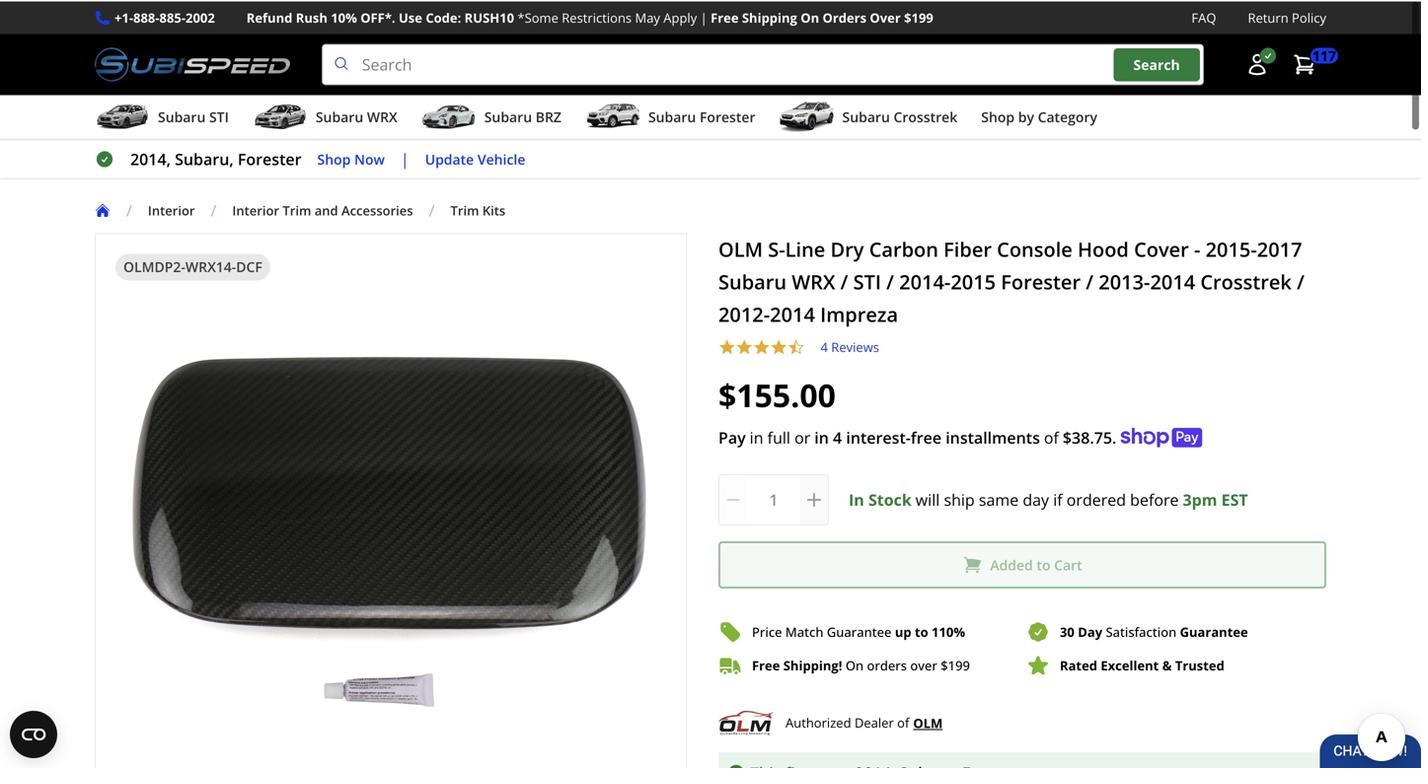 Task type: locate. For each thing, give the bounding box(es) containing it.
1 horizontal spatial crosstrek
[[1200, 267, 1292, 294]]

shop left by
[[981, 106, 1015, 125]]

full
[[768, 426, 790, 447]]

code:
[[426, 7, 461, 25]]

olm inside olm s-line dry carbon fiber console hood cover - 2015-2017 subaru wrx / sti / 2014-2015 forester / 2013-2014 crosstrek / 2012-2014 impreza
[[718, 235, 763, 262]]

interior up dcf
[[232, 200, 279, 218]]

impreza
[[820, 300, 898, 327]]

1 horizontal spatial interior
[[232, 200, 279, 218]]

olm left s-
[[718, 235, 763, 262]]

search input field
[[321, 43, 1204, 84]]

0 horizontal spatial trim
[[283, 200, 311, 218]]

open widget image
[[10, 712, 57, 759]]

wrx
[[367, 106, 397, 125], [792, 267, 835, 294]]

1 vertical spatial of
[[897, 713, 909, 731]]

0 horizontal spatial sti
[[209, 106, 229, 125]]

2012-
[[718, 300, 770, 327]]

ordered
[[1067, 488, 1126, 509]]

1 vertical spatial crosstrek
[[1200, 267, 1292, 294]]

*some
[[518, 7, 558, 25]]

policy
[[1292, 7, 1326, 25]]

day
[[1078, 622, 1103, 640]]

2002
[[186, 7, 215, 25]]

a subaru sti thumbnail image image
[[95, 101, 150, 130]]

rush
[[296, 7, 328, 25]]

30
[[1060, 622, 1075, 640]]

interior trim and accessories
[[232, 200, 413, 218]]

wrx up the "now"
[[367, 106, 397, 125]]

1 horizontal spatial |
[[700, 7, 707, 25]]

0 horizontal spatial to
[[915, 622, 928, 640]]

rush10
[[464, 7, 514, 25]]

added to cart
[[990, 555, 1082, 573]]

free shipping! on orders over $ 199
[[752, 656, 970, 674]]

on left orders
[[846, 656, 864, 674]]

in stock will ship same day if ordered before 3pm est
[[849, 488, 1248, 509]]

0 vertical spatial olm
[[718, 235, 763, 262]]

interior
[[148, 200, 195, 218], [232, 200, 279, 218]]

olm image
[[718, 708, 774, 736]]

0 horizontal spatial interior
[[148, 200, 195, 218]]

shop pay image
[[1121, 427, 1202, 447]]

| right apply
[[700, 7, 707, 25]]

0 horizontal spatial 2014
[[770, 300, 815, 327]]

subaru forester button
[[585, 98, 756, 137]]

subaru brz
[[484, 106, 562, 125]]

0 horizontal spatial forester
[[238, 147, 302, 168]]

|
[[700, 7, 707, 25], [401, 147, 409, 168]]

star image left half star "image"
[[753, 338, 770, 355]]

shop inside dropdown button
[[981, 106, 1015, 125]]

star image up $155.00
[[770, 338, 788, 355]]

orders
[[823, 7, 867, 25]]

forester
[[700, 106, 756, 125], [238, 147, 302, 168], [1001, 267, 1081, 294]]

or
[[795, 426, 811, 447]]

/
[[126, 198, 132, 220], [211, 198, 216, 220], [429, 198, 435, 220], [840, 267, 848, 294], [886, 267, 894, 294], [1086, 267, 1094, 294], [1297, 267, 1305, 294]]

in right 'or'
[[814, 426, 829, 447]]

sti up 2014, subaru, forester
[[209, 106, 229, 125]]

subaru wrx button
[[253, 98, 397, 137]]

update vehicle
[[425, 148, 525, 167]]

$38.75
[[1063, 426, 1112, 447]]

subaru for subaru forester
[[648, 106, 696, 125]]

trim left kits
[[451, 200, 479, 218]]

dcf
[[236, 256, 262, 275]]

2 interior from the left
[[232, 200, 279, 218]]

1 horizontal spatial in
[[814, 426, 829, 447]]

on left orders at the right of page
[[801, 7, 819, 25]]

0 horizontal spatial 4
[[821, 337, 828, 355]]

a subaru forester thumbnail image image
[[585, 101, 640, 130]]

interior link
[[148, 200, 211, 218], [148, 200, 195, 218]]

1 horizontal spatial 2014
[[1150, 267, 1195, 294]]

increment image
[[804, 489, 824, 509]]

subaru,
[[175, 147, 234, 168]]

0 horizontal spatial of
[[897, 713, 909, 731]]

shop by category button
[[981, 98, 1097, 137]]

subaru up 2012-
[[718, 267, 787, 294]]

0 vertical spatial sti
[[209, 106, 229, 125]]

0 vertical spatial shop
[[981, 106, 1015, 125]]

guarantee
[[827, 622, 892, 640], [1180, 622, 1248, 640]]

of left $38.75
[[1044, 426, 1059, 447]]

forester inside 'dropdown button'
[[700, 106, 756, 125]]

vehicle
[[478, 148, 525, 167]]

| right the "now"
[[401, 147, 409, 168]]

shop
[[981, 106, 1015, 125], [317, 148, 351, 167]]

1 vertical spatial sti
[[853, 267, 881, 294]]

trim
[[283, 200, 311, 218], [451, 200, 479, 218]]

2014 up half star "image"
[[770, 300, 815, 327]]

wrx down line
[[792, 267, 835, 294]]

1 horizontal spatial to
[[1037, 555, 1051, 573]]

0 vertical spatial wrx
[[367, 106, 397, 125]]

subaru sti button
[[95, 98, 229, 137]]

1 horizontal spatial wrx
[[792, 267, 835, 294]]

interior link down the 2014,
[[148, 200, 195, 218]]

subaru
[[158, 106, 206, 125], [316, 106, 363, 125], [484, 106, 532, 125], [648, 106, 696, 125], [842, 106, 890, 125], [718, 267, 787, 294]]

forester down a subaru wrx thumbnail image
[[238, 147, 302, 168]]

0 horizontal spatial wrx
[[367, 106, 397, 125]]

0 vertical spatial free
[[711, 7, 739, 25]]

star image down 2012-
[[736, 338, 753, 355]]

1 interior from the left
[[148, 200, 195, 218]]

shipping!
[[783, 656, 842, 674]]

0 horizontal spatial |
[[401, 147, 409, 168]]

1 horizontal spatial star image
[[753, 338, 770, 355]]

trim kits link
[[451, 200, 521, 218], [451, 200, 506, 218]]

0 horizontal spatial olm
[[718, 235, 763, 262]]

0 horizontal spatial on
[[801, 7, 819, 25]]

trim left and
[[283, 200, 311, 218]]

0 vertical spatial to
[[1037, 555, 1051, 573]]

sti up impreza
[[853, 267, 881, 294]]

to
[[1037, 555, 1051, 573], [915, 622, 928, 640]]

1 vertical spatial 2014
[[770, 300, 815, 327]]

0 horizontal spatial guarantee
[[827, 622, 892, 640]]

subaru right a subaru crosstrek thumbnail image
[[842, 106, 890, 125]]

2 in from the left
[[814, 426, 829, 447]]

olm right dealer
[[913, 713, 943, 731]]

olm
[[718, 235, 763, 262], [913, 713, 943, 731]]

1 horizontal spatial olm
[[913, 713, 943, 731]]

est
[[1221, 488, 1248, 509]]

0 horizontal spatial shop
[[317, 148, 351, 167]]

interior link down subaru,
[[148, 200, 211, 218]]

1 horizontal spatial free
[[752, 656, 780, 674]]

star image
[[736, 338, 753, 355], [770, 338, 788, 355]]

pay
[[718, 426, 746, 447]]

guarantee up "free shipping! on orders over $ 199"
[[827, 622, 892, 640]]

1 horizontal spatial forester
[[700, 106, 756, 125]]

cart
[[1054, 555, 1082, 573]]

1 horizontal spatial of
[[1044, 426, 1059, 447]]

in
[[750, 426, 763, 447], [814, 426, 829, 447]]

to right up
[[915, 622, 928, 640]]

kits
[[482, 200, 506, 218]]

0 horizontal spatial in
[[750, 426, 763, 447]]

1 vertical spatial forester
[[238, 147, 302, 168]]

1 vertical spatial |
[[401, 147, 409, 168]]

subaru up subaru,
[[158, 106, 206, 125]]

1 vertical spatial to
[[915, 622, 928, 640]]

a subaru crosstrek thumbnail image image
[[779, 101, 834, 130]]

0 vertical spatial 4
[[821, 337, 828, 355]]

1 horizontal spatial sti
[[853, 267, 881, 294]]

star image
[[718, 338, 736, 355], [753, 338, 770, 355]]

added
[[990, 555, 1033, 573]]

1 vertical spatial shop
[[317, 148, 351, 167]]

0 horizontal spatial free
[[711, 7, 739, 25]]

subaru inside 'dropdown button'
[[842, 106, 890, 125]]

0 horizontal spatial star image
[[718, 338, 736, 355]]

trim kits
[[451, 200, 506, 218]]

4 right half star "image"
[[821, 337, 828, 355]]

2 vertical spatial forester
[[1001, 267, 1081, 294]]

ship
[[944, 488, 975, 509]]

interior down the 2014,
[[148, 200, 195, 218]]

wrx inside olm s-line dry carbon fiber console hood cover - 2015-2017 subaru wrx / sti / 2014-2015 forester / 2013-2014 crosstrek / 2012-2014 impreza
[[792, 267, 835, 294]]

subaru for subaru wrx
[[316, 106, 363, 125]]

forester inside olm s-line dry carbon fiber console hood cover - 2015-2017 subaru wrx / sti / 2014-2015 forester / 2013-2014 crosstrek / 2012-2014 impreza
[[1001, 267, 1081, 294]]

1 vertical spatial on
[[846, 656, 864, 674]]

1 vertical spatial 4
[[833, 426, 842, 447]]

forester down console
[[1001, 267, 1081, 294]]

1 horizontal spatial star image
[[770, 338, 788, 355]]

subaru inside olm s-line dry carbon fiber console hood cover - 2015-2017 subaru wrx / sti / 2014-2015 forester / 2013-2014 crosstrek / 2012-2014 impreza
[[718, 267, 787, 294]]

star image down 2012-
[[718, 338, 736, 355]]

hood
[[1078, 235, 1129, 262]]

free right apply
[[711, 7, 739, 25]]

olm inside authorized dealer of olm
[[913, 713, 943, 731]]

interior for interior trim and accessories
[[232, 200, 279, 218]]

0 horizontal spatial star image
[[736, 338, 753, 355]]

interior for interior
[[148, 200, 195, 218]]

2 horizontal spatial forester
[[1001, 267, 1081, 294]]

category
[[1038, 106, 1097, 125]]

1 vertical spatial wrx
[[792, 267, 835, 294]]

None number field
[[718, 473, 829, 525]]

0 vertical spatial forester
[[700, 106, 756, 125]]

subaru left brz
[[484, 106, 532, 125]]

subaru crosstrek
[[842, 106, 958, 125]]

of
[[1044, 426, 1059, 447], [897, 713, 909, 731]]

subaru inside dropdown button
[[158, 106, 206, 125]]

/ down the dry
[[840, 267, 848, 294]]

1 star image from the left
[[736, 338, 753, 355]]

1 in from the left
[[750, 426, 763, 447]]

subaru up shop now
[[316, 106, 363, 125]]

of left olm link
[[897, 713, 909, 731]]

dry
[[831, 235, 864, 262]]

30 day satisfaction guarantee
[[1060, 622, 1248, 640]]

interior trim and accessories link
[[232, 200, 429, 218], [232, 200, 413, 218]]

may
[[635, 7, 660, 25]]

on
[[801, 7, 819, 25], [846, 656, 864, 674]]

to left cart at bottom right
[[1037, 555, 1051, 573]]

+1-888-885-2002
[[114, 7, 215, 25]]

1 horizontal spatial 4
[[833, 426, 842, 447]]

search button
[[1114, 47, 1200, 80]]

4
[[821, 337, 828, 355], [833, 426, 842, 447]]

/ left the 2014-
[[886, 267, 894, 294]]

1 vertical spatial olm
[[913, 713, 943, 731]]

free down price
[[752, 656, 780, 674]]

shop now
[[317, 148, 385, 167]]

forester down the search input field
[[700, 106, 756, 125]]

rated
[[1060, 656, 1097, 674]]

subaru for subaru brz
[[484, 106, 532, 125]]

subaru inside 'dropdown button'
[[648, 106, 696, 125]]

0 vertical spatial crosstrek
[[894, 106, 958, 125]]

0 horizontal spatial crosstrek
[[894, 106, 958, 125]]

2 star image from the left
[[753, 338, 770, 355]]

0 vertical spatial |
[[700, 7, 707, 25]]

home image
[[95, 201, 111, 217]]

guarantee up trusted
[[1180, 622, 1248, 640]]

in left full
[[750, 426, 763, 447]]

same
[[979, 488, 1019, 509]]

shop left the "now"
[[317, 148, 351, 167]]

return policy link
[[1248, 6, 1326, 27]]

1 horizontal spatial shop
[[981, 106, 1015, 125]]

subaru for subaru sti
[[158, 106, 206, 125]]

1 horizontal spatial guarantee
[[1180, 622, 1248, 640]]

4 right 'or'
[[833, 426, 842, 447]]

2014 down cover
[[1150, 267, 1195, 294]]

excellent
[[1101, 656, 1159, 674]]

1 horizontal spatial trim
[[451, 200, 479, 218]]

subaru right a subaru forester thumbnail image
[[648, 106, 696, 125]]

search
[[1134, 54, 1180, 72]]



Task type: vqa. For each thing, say whether or not it's contained in the screenshot.
-
yes



Task type: describe. For each thing, give the bounding box(es) containing it.
s-
[[768, 235, 785, 262]]

over
[[910, 656, 937, 674]]

rated excellent & trusted
[[1060, 656, 1225, 674]]

return policy
[[1248, 7, 1326, 25]]

olm s-line dry carbon fiber console hood cover - 2015-2017 subaru wrx / sti / 2014-2015 forester / 2013-2014 crosstrek / 2012-2014 impreza
[[718, 235, 1305, 327]]

2014,
[[130, 147, 171, 168]]

2 trim from the left
[[451, 200, 479, 218]]

+1-888-885-2002 link
[[114, 6, 215, 27]]

authorized dealer of olm
[[786, 713, 943, 731]]

restrictions
[[562, 7, 632, 25]]

interest-
[[846, 426, 911, 447]]

1 trim from the left
[[283, 200, 311, 218]]

olmdp2-wrx14-dcf
[[123, 256, 262, 275]]

+1-
[[114, 7, 133, 25]]

888-
[[133, 7, 159, 25]]

crosstrek inside 'dropdown button'
[[894, 106, 958, 125]]

2 guarantee from the left
[[1180, 622, 1248, 640]]

10%
[[331, 7, 357, 25]]

subaru sti
[[158, 106, 229, 125]]

.
[[1112, 426, 1117, 447]]

4 reviews link
[[821, 337, 879, 355]]

decrement image
[[723, 489, 743, 509]]

shop now link
[[317, 147, 385, 169]]

price match guarantee up to 110%
[[752, 622, 965, 640]]

1 vertical spatial free
[[752, 656, 780, 674]]

use
[[399, 7, 422, 25]]

line
[[785, 235, 825, 262]]

fiber
[[944, 235, 992, 262]]

2015
[[951, 267, 996, 294]]

0 vertical spatial 2014
[[1150, 267, 1195, 294]]

brz
[[536, 106, 562, 125]]

subaru brz button
[[421, 98, 562, 137]]

orders
[[867, 656, 907, 674]]

3pm
[[1183, 488, 1217, 509]]

button image
[[1245, 51, 1269, 75]]

1 guarantee from the left
[[827, 622, 892, 640]]

2 star image from the left
[[770, 338, 788, 355]]

1 star image from the left
[[718, 338, 736, 355]]

&
[[1162, 656, 1172, 674]]

sti inside dropdown button
[[209, 106, 229, 125]]

117
[[1313, 45, 1336, 64]]

update vehicle button
[[425, 147, 525, 169]]

110%
[[932, 622, 965, 640]]

free
[[911, 426, 942, 447]]

if
[[1053, 488, 1063, 509]]

and
[[315, 200, 338, 218]]

by
[[1018, 106, 1034, 125]]

$
[[941, 656, 948, 674]]

faq
[[1192, 7, 1216, 25]]

shop for shop now
[[317, 148, 351, 167]]

subaru wrx
[[316, 106, 397, 125]]

up
[[895, 622, 912, 640]]

will
[[916, 488, 940, 509]]

half star image
[[788, 338, 805, 355]]

to inside button
[[1037, 555, 1051, 573]]

apply
[[664, 7, 697, 25]]

199
[[948, 656, 970, 674]]

olm link
[[913, 711, 943, 733]]

a subaru wrx thumbnail image image
[[253, 101, 308, 130]]

2014-
[[899, 267, 951, 294]]

added to cart button
[[718, 540, 1326, 588]]

wrx inside dropdown button
[[367, 106, 397, 125]]

olmdp2-
[[123, 256, 185, 275]]

1 horizontal spatial on
[[846, 656, 864, 674]]

reviews
[[831, 337, 879, 355]]

off*.
[[360, 7, 395, 25]]

subaru forester
[[648, 106, 756, 125]]

of inside authorized dealer of olm
[[897, 713, 909, 731]]

crosstrek inside olm s-line dry carbon fiber console hood cover - 2015-2017 subaru wrx / sti / 2014-2015 forester / 2013-2014 crosstrek / 2012-2014 impreza
[[1200, 267, 1292, 294]]

faq link
[[1192, 6, 1216, 27]]

a subaru brz thumbnail image image
[[421, 101, 476, 130]]

sti inside olm s-line dry carbon fiber console hood cover - 2015-2017 subaru wrx / sti / 2014-2015 forester / 2013-2014 crosstrek / 2012-2014 impreza
[[853, 267, 881, 294]]

0 vertical spatial of
[[1044, 426, 1059, 447]]

/ left the 2013-
[[1086, 267, 1094, 294]]

console
[[997, 235, 1073, 262]]

shop for shop by category
[[981, 106, 1015, 125]]

cover
[[1134, 235, 1189, 262]]

trusted
[[1175, 656, 1225, 674]]

/ down 2017
[[1297, 267, 1305, 294]]

day
[[1023, 488, 1049, 509]]

/ right "home" image
[[126, 198, 132, 220]]

pay in full or in 4 interest-free installments of $38.75 .
[[718, 426, 1117, 447]]

subispeed logo image
[[95, 43, 290, 84]]

/ left trim kits
[[429, 198, 435, 220]]

/ down 2014, subaru, forester
[[211, 198, 216, 220]]

update
[[425, 148, 474, 167]]

2014, subaru, forester
[[130, 147, 302, 168]]

over
[[870, 7, 901, 25]]

refund
[[246, 7, 292, 25]]

now
[[354, 148, 385, 167]]

4 reviews
[[821, 337, 879, 355]]

2017
[[1257, 235, 1302, 262]]

installments
[[946, 426, 1040, 447]]

price
[[752, 622, 782, 640]]

return
[[1248, 7, 1289, 25]]

accessories
[[341, 200, 413, 218]]

refund rush 10% off*. use code: rush10 *some restrictions may apply | free shipping on orders over $199
[[246, 7, 933, 25]]

0 vertical spatial on
[[801, 7, 819, 25]]

subaru for subaru crosstrek
[[842, 106, 890, 125]]

satisfaction
[[1106, 622, 1177, 640]]

stock
[[868, 488, 912, 509]]



